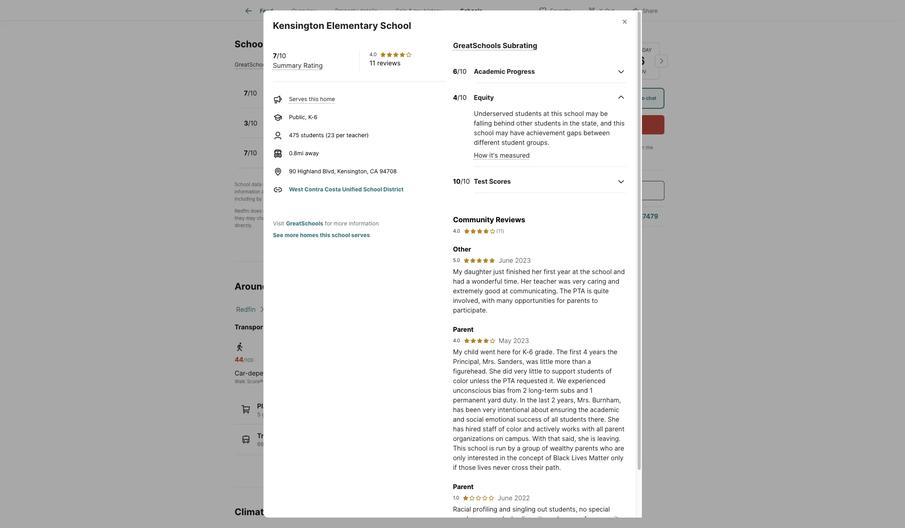 Task type: locate. For each thing, give the bounding box(es) containing it.
/10 inside the 7 /10 summary rating
[[277, 52, 286, 60]]

0 vertical spatial 4
[[453, 93, 458, 101]]

the up caring
[[581, 268, 591, 276]]

in up gaps
[[563, 119, 568, 127]]

students up senior on the left top of the page
[[301, 132, 324, 139]]

parents inside my child went here for k-6 grade. the first 4 years the principal, mrs. sanders, was little more than a figurehead. she did very little to support students of color unless the pta requested it. we experienced unconscious bias from 2 long-term subs and 1 permanent yard duty. in the last 2 years, mrs. burnham, has been very intentional about ensuring the academic and social emotional success of all students there. she has hired staff of color and actively works with all parent organizations on campus. with that said, she is leaving. this school is run by a group of wealthy parents who are only interested in the concept of black lives matter only if those lives never cross their path.
[[576, 444, 599, 453]]

very inside my daughter just finished her first year at the school and had a wonderful time. her teacher was very caring and extremely good at communicating. the pta is quite involved, with many opportunities for parents to participate.
[[573, 277, 586, 286]]

/10 left equity
[[458, 93, 467, 101]]

1 vertical spatial emotional
[[504, 525, 534, 528]]

are inside my child went here for k-6 grade. the first 4 years the principal, mrs. sanders, was little more than a figurehead. she did very little to support students of color unless the pta requested it. we experienced unconscious bias from 2 long-term subs and 1 permanent yard duty. in the last 2 years, mrs. burnham, has been very intentional about ensuring the academic and social emotional success of all students there. she has hired staff of color and actively works with all parent organizations on campus. with that said, she is leaving. this school is run by a group of wealthy parents who are only interested in the concept of black lives matter only if those lives never cross their path.
[[615, 444, 625, 453]]

their down concept
[[530, 464, 544, 472]]

/10 inside 7 /10 public, k-6 • serves this home • 0.8mi
[[248, 89, 257, 97]]

public, up fred
[[267, 94, 284, 101]]

are up enrollment at the top of the page
[[422, 208, 429, 214]]

climate
[[235, 506, 270, 518]]

1 vertical spatial all
[[597, 425, 604, 433]]

emotional inside my child went here for k-6 grade. the first 4 years the principal, mrs. sanders, was little more than a figurehead. she did very little to support students of color unless the pta requested it. we experienced unconscious bias from 2 long-term subs and 1 permanent yard duty. in the last 2 years, mrs. burnham, has been very intentional about ensuring the academic and social emotional success of all students there. she has hired staff of color and actively works with all parent organizations on campus. with that said, she is leaving. this school is run by a group of wealthy parents who are only interested in the concept of black lives matter only if those lives never cross their path.
[[486, 416, 516, 424]]

7 inside 7 /10 public, k-6 • serves this home • 0.8mi
[[244, 89, 248, 97]]

contact
[[451, 215, 468, 221]]

0.8mi left 'away'
[[289, 150, 304, 157]]

1 horizontal spatial or
[[484, 189, 489, 195]]

0 vertical spatial first
[[299, 189, 308, 195]]

summary inside the 7 /10 summary rating
[[273, 62, 302, 70]]

k-
[[286, 94, 292, 101], [309, 114, 314, 121], [523, 348, 530, 356]]

is inside my daughter just finished her first year at the school and had a wonderful time. her teacher was very caring and extremely good at communicating. the pta is quite involved, with many opportunities for parents to participate.
[[588, 287, 592, 295]]

0 vertical spatial in
[[563, 119, 568, 127]]

2 horizontal spatial by
[[508, 444, 516, 453]]

my inside my daughter just finished her first year at the school and had a wonderful time. her teacher was very caring and extremely good at communicating. the pta is quite involved, with many opportunities for parents to participate.
[[453, 268, 463, 276]]

0 vertical spatial color
[[453, 377, 469, 385]]

tour via video chat
[[613, 95, 657, 101]]

leaving.
[[598, 435, 621, 443]]

redfin up "investigation"
[[387, 181, 401, 187]]

pta inside my child went here for k-6 grade. the first 4 years the principal, mrs. sanders, was little more than a figurehead. she did very little to support students of color unless the pta requested it. we experienced unconscious bias from 2 long-term subs and 1 permanent yard duty. in the last 2 years, mrs. burnham, has been very intentional about ensuring the academic and social emotional success of all students there. she has hired staff of color and actively works with all parent organizations on campus. with that said, she is leaving. this school is run by a group of wealthy parents who are only interested in the concept of black lives matter only if those lives never cross their path.
[[503, 377, 515, 385]]

None button
[[544, 42, 581, 79], [584, 42, 621, 79], [624, 42, 660, 79], [544, 42, 581, 79], [584, 42, 621, 79], [624, 42, 660, 79]]

the right the grade.
[[557, 348, 568, 356]]

12
[[292, 154, 298, 161], [331, 411, 337, 418]]

1 horizontal spatial 2
[[552, 396, 556, 404]]

1 red- from the left
[[475, 441, 488, 448]]

2 vertical spatial first
[[570, 348, 582, 356]]

last inside my child went here for k-6 grade. the first 4 years the principal, mrs. sanders, was little more than a figurehead. she did very little to support students of color unless the pta requested it. we experienced unconscious bias from 2 long-term subs and 1 permanent yard duty. in the last 2 years, mrs. burnham, has been very intentional about ensuring the academic and social emotional success of all students there. she has hired staff of color and actively works with all parent organizations on campus. with that said, she is leaving. this school is run by a group of wealthy parents who are only interested in the concept of black lives matter only if those lives never cross their path.
[[539, 396, 550, 404]]

ca
[[370, 168, 378, 175]]

rating 4.0 out of 5 element for may 2023
[[464, 338, 496, 344]]

schools right history
[[461, 7, 483, 14]]

caring
[[588, 277, 607, 286]]

the inside guaranteed to be accurate. to verify school enrollment eligibility, contact the school district directly.
[[470, 215, 477, 221]]

1 vertical spatial schools
[[325, 196, 343, 202]]

0 horizontal spatial have
[[478, 525, 493, 528]]

investigation
[[375, 189, 404, 195]]

2 horizontal spatial very
[[573, 277, 586, 286]]

1 vertical spatial information
[[349, 220, 379, 227]]

1 horizontal spatial may
[[496, 129, 509, 137]]

2 vertical spatial redfin
[[236, 305, 256, 313]]

first inside my daughter just finished her first year at the school and had a wonderful time. her teacher was very caring and extremely good at communicating. the pta is quite involved, with many opportunities for parents to participate.
[[544, 268, 556, 276]]

0 vertical spatial parent
[[453, 326, 474, 334]]

may down the behind
[[496, 129, 509, 137]]

0 vertical spatial schools
[[466, 189, 483, 195]]

el cerrito senior high school public, 9-12 • serves this home • 0.6mi
[[267, 145, 371, 161]]

0 vertical spatial teacher
[[534, 277, 557, 286]]

94530
[[625, 145, 640, 151]]

2 orange- from the left
[[446, 441, 468, 448]]

share
[[643, 7, 658, 14]]

with down good
[[482, 297, 495, 305]]

k- down serves this home
[[309, 114, 314, 121]]

667,
[[257, 441, 268, 448]]

school inside first step, and conduct their own investigation to determine their desired schools or school districts, including by contacting and visiting the schools themselves.
[[490, 189, 505, 195]]

0 vertical spatial parents
[[568, 297, 591, 305]]

in the last 30 days
[[558, 145, 655, 158]]

my for my child went here for k-6 grade. the first 4 years the principal, mrs. sanders, was little more than a figurehead. she did very little to support students of color unless the pta requested it. we experienced unconscious bias from 2 long-term subs and 1 permanent yard duty. in the last 2 years, mrs. burnham, has been very intentional about ensuring the academic and social emotional success of all students there. she has hired staff of color and actively works with all parent organizations on campus. with that said, she is leaving. this school is run by a group of wealthy parents who are only interested in the concept of black lives matter only if those lives never cross their path.
[[453, 348, 463, 356]]

of down 'years'
[[606, 367, 612, 375]]

0 vertical spatial information
[[235, 189, 261, 195]]

subrating
[[503, 41, 538, 50]]

1 my from the top
[[453, 268, 463, 276]]

senior
[[297, 145, 318, 153]]

&
[[409, 7, 413, 14]]

red- right s,
[[475, 441, 488, 448]]

parents inside my daughter just finished her first year at the school and had a wonderful time. her teacher was very caring and extremely good at communicating. the pta is quite involved, with many opportunities for parents to participate.
[[568, 297, 591, 305]]

0 horizontal spatial in
[[501, 454, 506, 462]]

finished
[[507, 268, 531, 276]]

be inside guaranteed to be accurate. to verify school enrollment eligibility, contact the school district directly.
[[336, 215, 342, 221]]

0 horizontal spatial at
[[503, 287, 509, 295]]

schools tab
[[452, 1, 492, 20]]

7 for 7 /10 public, k-6 • serves this home • 0.8mi
[[244, 89, 248, 97]]

tax
[[414, 7, 423, 14]]

to
[[405, 189, 410, 195], [452, 208, 457, 214], [330, 215, 335, 221], [592, 297, 598, 305], [544, 367, 551, 375], [600, 525, 606, 528]]

school down visit greatschools for more information at the left of page
[[332, 232, 350, 239]]

4.0 down contact
[[453, 228, 461, 234]]

1 vertical spatial was
[[527, 358, 539, 366]]

orange-
[[417, 441, 439, 448], [446, 441, 468, 448]]

0 horizontal spatial schools
[[235, 38, 271, 50]]

rating 4.0 out of 5 element for 11 reviews
[[380, 52, 412, 58]]

details
[[360, 7, 378, 14]]

1 horizontal spatial 12
[[331, 411, 337, 418]]

students up achievement
[[535, 119, 561, 127]]

/10 left el
[[248, 149, 257, 157]]

4 down 6 /10
[[453, 93, 458, 101]]

teacher inside my daughter just finished her first year at the school and had a wonderful time. her teacher was very caring and extremely good at communicating. the pta is quite involved, with many opportunities for parents to participate.
[[534, 277, 557, 286]]

other
[[517, 119, 533, 127]]

places
[[257, 402, 278, 410]]

feed link
[[244, 6, 273, 16]]

a up community reviews at right top
[[484, 208, 487, 214]]

be for to
[[458, 208, 464, 214]]

teacher down needs at the bottom
[[453, 525, 477, 528]]

home inside kensington elementary school dialog
[[320, 96, 335, 102]]

june up the just
[[499, 257, 514, 265]]

school down organizations
[[468, 444, 488, 453]]

greatschools summary rating link
[[235, 61, 316, 68]]

1 horizontal spatial k-
[[309, 114, 314, 121]]

rating 4.0 out of 5 element
[[380, 52, 412, 58], [464, 228, 496, 235], [464, 338, 496, 344]]

12 inside the el cerrito senior high school public, 9-12 • serves this home • 0.6mi
[[292, 154, 298, 161]]

0 horizontal spatial all
[[552, 416, 559, 424]]

1 horizontal spatial color
[[507, 425, 522, 433]]

school up caring
[[592, 268, 612, 276]]

she
[[579, 435, 589, 443]]

racial profiling and singling out students, no special needs program, lacks diversity and sense of community, teacher have no emotional intelligence or ability to he
[[453, 505, 624, 528]]

no down program,
[[495, 525, 502, 528]]

to inside school service boundaries are intended to be used as a reference only; they may change and are not
[[452, 208, 457, 214]]

sense
[[561, 515, 579, 523]]

be inside school service boundaries are intended to be used as a reference only; they may change and are not
[[458, 208, 464, 214]]

0 vertical spatial rating 4.0 out of 5 element
[[380, 52, 412, 58]]

cerrito
[[274, 145, 296, 153]]

0.8mi away
[[289, 150, 319, 157]]

1 horizontal spatial information
[[349, 220, 379, 227]]

in
[[520, 396, 526, 404]]

public, inside the el cerrito senior high school public, 9-12 • serves this home • 0.6mi
[[267, 154, 284, 161]]

groups.
[[527, 138, 550, 146]]

1 vertical spatial no
[[495, 525, 502, 528]]

0 vertical spatial k-
[[286, 94, 292, 101]]

option
[[539, 88, 596, 109]]

2 horizontal spatial more
[[555, 358, 571, 366]]

n, left this
[[439, 441, 444, 448]]

0 vertical spatial public,
[[267, 94, 284, 101]]

information inside , a nonprofit organization. redfin recommends buyers and renters use greatschools information and ratings as a
[[235, 189, 261, 195]]

and inside "underserved students at this school may be falling behind other students in the state, and this school may have achievement gaps between different student groups."
[[601, 119, 612, 127]]

1 vertical spatial rating 4.0 out of 5 element
[[464, 228, 496, 235]]

redfin for redfin does not endorse or guarantee this information.
[[235, 208, 249, 214]]

at right year
[[573, 268, 579, 276]]

0 vertical spatial redfin
[[387, 181, 401, 187]]

1 vertical spatial in
[[641, 145, 645, 151]]

to up it.
[[544, 367, 551, 375]]

7 for 7 /10
[[244, 149, 248, 157]]

0 horizontal spatial first
[[299, 189, 308, 195]]

1 horizontal spatial be
[[458, 208, 464, 214]]

the up cross
[[508, 454, 518, 462]]

1 vertical spatial not
[[294, 215, 301, 221]]

rating 4.0 out of 5 element down community
[[464, 228, 496, 235]]

transit 667, 668, 675, 684, 7, 71, 72, 72m, 72r, 79, 80, 800, g, h, l, orange-n, orange-s, red-n, red-s
[[257, 432, 512, 448]]

tab list containing feed
[[235, 0, 499, 20]]

2 horizontal spatial first
[[570, 348, 582, 356]]

0 vertical spatial schools
[[461, 7, 483, 14]]

teacher inside racial profiling and singling out students, no special needs program, lacks diversity and sense of community, teacher have no emotional intelligence or ability to he
[[453, 525, 477, 528]]

for inside my child went here for k-6 grade. the first 4 years the principal, mrs. sanders, was little more than a figurehead. she did very little to support students of color unless the pta requested it. we experienced unconscious bias from 2 long-term subs and 1 permanent yard duty. in the last 2 years, mrs. burnham, has been very intentional about ensuring the academic and social emotional success of all students there. she has hired staff of color and actively works with all parent organizations on campus. with that said, she is leaving. this school is run by a group of wealthy parents who are only interested in the concept of black lives matter only if those lives never cross their path.
[[513, 348, 521, 356]]

a right had
[[467, 277, 470, 286]]

6 inside my child went here for k-6 grade. the first 4 years the principal, mrs. sanders, was little more than a figurehead. she did very little to support students of color unless the pta requested it. we experienced unconscious bias from 2 long-term subs and 1 permanent yard duty. in the last 2 years, mrs. burnham, has been very intentional about ensuring the academic and social emotional success of all students there. she has hired staff of color and actively works with all parent organizations on campus. with that said, she is leaving. this school is run by a group of wealthy parents who are only interested in the concept of black lives matter only if those lives never cross their path.
[[530, 348, 534, 356]]

school inside school service boundaries are intended to be used as a reference only; they may change and are not
[[361, 208, 376, 214]]

school inside my child went here for k-6 grade. the first 4 years the principal, mrs. sanders, was little more than a figurehead. she did very little to support students of color unless the pta requested it. we experienced unconscious bias from 2 long-term subs and 1 permanent yard duty. in the last 2 years, mrs. burnham, has been very intentional about ensuring the academic and social emotional success of all students there. she has hired staff of color and actively works with all parent organizations on campus. with that said, she is leaving. this school is run by a group of wealthy parents who are only interested in the concept of black lives matter only if those lives never cross their path.
[[468, 444, 488, 453]]

4.0
[[370, 52, 377, 58], [453, 228, 461, 234], [453, 338, 461, 344]]

2023 right may
[[514, 337, 530, 345]]

are down endorse
[[285, 215, 292, 221]]

color up campus. in the bottom right of the page
[[507, 425, 522, 433]]

1 vertical spatial my
[[453, 348, 463, 356]]

1 horizontal spatial only
[[611, 454, 624, 462]]

the down used
[[470, 215, 477, 221]]

1 horizontal spatial no
[[580, 505, 587, 514]]

2 red- from the left
[[495, 441, 508, 448]]

1 horizontal spatial 0.8mi
[[354, 94, 368, 101]]

if
[[453, 464, 457, 472]]

6 left the grade.
[[530, 348, 534, 356]]

last
[[558, 152, 566, 158], [539, 396, 550, 404]]

as right used
[[478, 208, 483, 214]]

9-
[[286, 154, 292, 161]]

0 horizontal spatial last
[[539, 396, 550, 404]]

tab list
[[235, 0, 499, 20]]

at
[[544, 110, 550, 118], [573, 268, 579, 276], [503, 287, 509, 295]]

be inside "underserved students at this school may be falling behind other students in the state, and this school may have achievement gaps between different student groups."
[[601, 110, 609, 118]]

this down high
[[324, 154, 334, 161]]

highland
[[298, 168, 321, 175]]

1 horizontal spatial at
[[544, 110, 550, 118]]

figurehead.
[[453, 367, 488, 375]]

2 vertical spatial or
[[572, 525, 578, 528]]

or right endorse
[[292, 208, 297, 214]]

has
[[453, 406, 464, 414], [453, 425, 464, 433]]

90 highland blvd, kensington, ca 94708
[[289, 168, 397, 175]]

0 horizontal spatial 0.8mi
[[289, 150, 304, 157]]

6 inside monday 6 nov
[[638, 54, 646, 68]]

1 vertical spatial 4
[[584, 348, 588, 356]]

7,
[[310, 441, 314, 448]]

or down use
[[484, 189, 489, 195]]

1 horizontal spatial was
[[559, 277, 571, 286]]

2 vertical spatial 4.0
[[453, 338, 461, 344]]

1 horizontal spatial not
[[294, 215, 301, 221]]

their
[[352, 189, 363, 195], [436, 189, 446, 195], [530, 464, 544, 472]]

s,
[[468, 441, 473, 448]]

this
[[321, 94, 331, 101], [309, 96, 319, 102], [552, 110, 563, 118], [614, 119, 625, 127], [324, 154, 334, 161], [323, 208, 331, 214], [320, 232, 331, 239], [270, 281, 288, 292]]

red- down staff
[[495, 441, 508, 448]]

1 horizontal spatial more
[[334, 220, 348, 227]]

been
[[466, 406, 481, 414]]

pta inside my daughter just finished her first year at the school and had a wonderful time. her teacher was very caring and extremely good at communicating. the pta is quite involved, with many opportunities for parents to participate.
[[574, 287, 586, 295]]

districts,
[[507, 189, 526, 195]]

verify
[[373, 215, 385, 221]]

1 has from the top
[[453, 406, 464, 414]]

has left hired
[[453, 425, 464, 433]]

more inside my child went here for k-6 grade. the first 4 years the principal, mrs. sanders, was little more than a figurehead. she did very little to support students of color unless the pta requested it. we experienced unconscious bias from 2 long-term subs and 1 permanent yard duty. in the last 2 years, mrs. burnham, has been very intentional about ensuring the academic and social emotional success of all students there. she has hired staff of color and actively works with all parent organizations on campus. with that said, she is leaving. this school is run by a group of wealthy parents who are only interested in the concept of black lives matter only if those lives never cross their path.
[[555, 358, 571, 366]]

their down buyers
[[436, 189, 446, 195]]

0 vertical spatial have
[[511, 129, 525, 137]]

1 horizontal spatial schools
[[466, 189, 483, 195]]

be up contact
[[458, 208, 464, 214]]

may down does in the left top of the page
[[246, 215, 256, 221]]

of inside racial profiling and singling out students, no special needs program, lacks diversity and sense of community, teacher have no emotional intelligence or ability to he
[[581, 515, 587, 523]]

0 horizontal spatial or
[[292, 208, 297, 214]]

1 vertical spatial by
[[257, 196, 262, 202]]

0 horizontal spatial only
[[453, 454, 466, 462]]

greatschools subrating
[[453, 41, 538, 50]]

0 vertical spatial be
[[601, 110, 609, 118]]

2 horizontal spatial k-
[[523, 348, 530, 356]]

the right 94530
[[646, 145, 654, 151]]

orange- right l,
[[417, 441, 439, 448]]

4.0 up principal,
[[453, 338, 461, 344]]

1 vertical spatial color
[[507, 425, 522, 433]]

parent up 1.0
[[453, 483, 474, 491]]

1 only from the left
[[453, 454, 466, 462]]

teacher for have
[[453, 525, 477, 528]]

step,
[[310, 189, 321, 195]]

around this home
[[235, 281, 315, 292]]

this up public, k-6
[[309, 96, 319, 102]]

a inside school service boundaries are intended to be used as a reference only; they may change and are not
[[484, 208, 487, 214]]

property
[[335, 7, 359, 14]]

schools
[[466, 189, 483, 195], [325, 196, 343, 202]]

kensington elementary school dialog
[[264, 11, 642, 528]]

7 inside the 7 /10 summary rating
[[273, 52, 277, 60]]

/10
[[277, 52, 286, 60], [458, 67, 467, 75], [248, 89, 257, 97], [458, 93, 467, 101], [248, 119, 258, 127], [248, 149, 257, 157], [461, 177, 470, 185]]

668,
[[270, 441, 282, 448]]

greatschools inside , a nonprofit organization. redfin recommends buyers and renters use greatschools information and ratings as a
[[487, 181, 518, 187]]

rating inside the 7 /10 summary rating
[[304, 62, 323, 70]]

0 horizontal spatial be
[[336, 215, 342, 221]]

first right her at the right of page
[[544, 268, 556, 276]]

duty.
[[503, 396, 518, 404]]

more up support
[[555, 358, 571, 366]]

teacher
[[534, 277, 557, 286], [453, 525, 477, 528]]

the inside first step, and conduct their own investigation to determine their desired schools or school districts, including by contacting and visiting the schools themselves.
[[316, 196, 324, 202]]

was down the grade.
[[527, 358, 539, 366]]

school inside the el cerrito senior high school public, 9-12 • serves this home • 0.6mi
[[335, 145, 357, 153]]

1 vertical spatial are
[[285, 215, 292, 221]]

1 vertical spatial teacher
[[453, 525, 477, 528]]

1 vertical spatial first
[[544, 268, 556, 276]]

first inside my child went here for k-6 grade. the first 4 years the principal, mrs. sanders, was little more than a figurehead. she did very little to support students of color unless the pta requested it. we experienced unconscious bias from 2 long-term subs and 1 permanent yard duty. in the last 2 years, mrs. burnham, has been very intentional about ensuring the academic and social emotional success of all students there. she has hired staff of color and actively works with all parent organizations on campus. with that said, she is leaving. this school is run by a group of wealthy parents who are only interested in the concept of black lives matter only if those lives never cross their path.
[[570, 348, 582, 356]]

schools down renters
[[466, 189, 483, 195]]

my inside my child went here for k-6 grade. the first 4 years the principal, mrs. sanders, was little more than a figurehead. she did very little to support students of color unless the pta requested it. we experienced unconscious bias from 2 long-term subs and 1 permanent yard duty. in the last 2 years, mrs. burnham, has been very intentional about ensuring the academic and social emotional success of all students there. she has hired staff of color and actively works with all parent organizations on campus. with that said, she is leaving. this school is run by a group of wealthy parents who are only interested in the concept of black lives matter only if those lives never cross their path.
[[453, 348, 463, 356]]

• up public, k-6
[[297, 94, 300, 101]]

all up actively
[[552, 416, 559, 424]]

6 down monday
[[638, 54, 646, 68]]

in inside my child went here for k-6 grade. the first 4 years the principal, mrs. sanders, was little more than a figurehead. she did very little to support students of color unless the pta requested it. we experienced unconscious bias from 2 long-term subs and 1 permanent yard duty. in the last 2 years, mrs. burnham, has been very intentional about ensuring the academic and social emotional success of all students there. she has hired staff of color and actively works with all parent organizations on campus. with that said, she is leaving. this school is run by a group of wealthy parents who are only interested in the concept of black lives matter only if those lives never cross their path.
[[501, 454, 506, 462]]

0 horizontal spatial by
[[257, 196, 262, 202]]

1 horizontal spatial pta
[[574, 287, 586, 295]]

1 vertical spatial she
[[608, 416, 620, 424]]

/10 up 4 /10
[[458, 67, 467, 75]]

/10 for 3 /10
[[248, 119, 258, 127]]

last inside in the last 30 days
[[558, 152, 566, 158]]

public, right the t. at the top of page
[[289, 114, 307, 121]]

teacher down her at the right of page
[[534, 277, 557, 286]]

as inside , a nonprofit organization. redfin recommends buyers and renters use greatschools information and ratings as a
[[289, 189, 294, 195]]

0 vertical spatial mrs.
[[483, 358, 496, 366]]

next image
[[655, 55, 668, 67]]

2 vertical spatial very
[[483, 406, 496, 414]]

0.8mi inside 7 /10 public, k-6 • serves this home • 0.8mi
[[354, 94, 368, 101]]

0 vertical spatial was
[[559, 277, 571, 286]]

7 up greatschools summary rating link
[[273, 52, 277, 60]]

may up the state,
[[586, 110, 599, 118]]

0 vertical spatial for
[[325, 220, 332, 227]]

never
[[493, 464, 510, 472]]

to down information.
[[330, 215, 335, 221]]

little
[[541, 358, 554, 366], [530, 367, 543, 375]]

12 inside places 5 groceries, 15 restaurants, 12 parks
[[331, 411, 337, 418]]

rating 4.0 out of 5 element up reviews
[[380, 52, 412, 58]]

not inside school service boundaries are intended to be used as a reference only; they may change and are not
[[294, 215, 301, 221]]

parks
[[339, 411, 354, 418]]

greatschools subrating link
[[453, 41, 538, 50]]

be up schedule tour
[[601, 110, 609, 118]]

2 horizontal spatial their
[[530, 464, 544, 472]]

44 /100
[[235, 355, 254, 364]]

1 horizontal spatial red-
[[495, 441, 508, 448]]

school
[[381, 20, 412, 31], [348, 116, 369, 124], [335, 145, 357, 153], [235, 181, 250, 187], [364, 186, 382, 193], [361, 208, 376, 214]]

school inside my daughter just finished her first year at the school and had a wonderful time. her teacher was very caring and extremely good at communicating. the pta is quite involved, with many opportunities for parents to participate.
[[592, 268, 612, 276]]

1.0
[[453, 495, 460, 501]]

only down this
[[453, 454, 466, 462]]

2 vertical spatial be
[[336, 215, 342, 221]]

1 vertical spatial at
[[573, 268, 579, 276]]

2 my from the top
[[453, 348, 463, 356]]

or inside racial profiling and singling out students, no special needs program, lacks diversity and sense of community, teacher have no emotional intelligence or ability to he
[[572, 525, 578, 528]]

this inside the el cerrito senior high school public, 9-12 • serves this home • 0.6mi
[[324, 154, 334, 161]]

or down sense
[[572, 525, 578, 528]]

675,
[[284, 441, 295, 448]]

no left special
[[580, 505, 587, 514]]

not down redfin does not endorse or guarantee this information. at the left of the page
[[294, 215, 301, 221]]

79,
[[362, 441, 370, 448]]

684,
[[297, 441, 309, 448]]

she up parent
[[608, 416, 620, 424]]

/10 for 7 /10 summary rating
[[277, 52, 286, 60]]

to down community,
[[600, 525, 606, 528]]

opportunities
[[515, 297, 556, 305]]

0 horizontal spatial mrs.
[[483, 358, 496, 366]]

2 horizontal spatial may
[[586, 110, 599, 118]]

1 horizontal spatial teacher
[[534, 277, 557, 286]]

are right who
[[615, 444, 625, 453]]

parents down she
[[576, 444, 599, 453]]

eligibility,
[[428, 215, 450, 221]]

score
[[247, 378, 260, 384]]

2 only from the left
[[611, 454, 624, 462]]

tour via video chat list box
[[539, 88, 665, 109]]

1 horizontal spatial for
[[513, 348, 521, 356]]

/10 left fred
[[248, 119, 258, 127]]

the down step,
[[316, 196, 324, 202]]

redfin for redfin
[[236, 305, 256, 313]]

2 vertical spatial are
[[615, 444, 625, 453]]

1 vertical spatial as
[[478, 208, 483, 214]]

academic
[[474, 67, 506, 75]]

rating 4.0 out of 5 element up child
[[464, 338, 496, 344]]

0 vertical spatial the
[[560, 287, 572, 295]]

/10 up 3 /10
[[248, 89, 257, 97]]

this inside 7 /10 public, k-6 • serves this home • 0.8mi
[[321, 94, 331, 101]]

walk
[[235, 378, 246, 384]]

very right did
[[514, 367, 528, 375]]

was inside my daughter just finished her first year at the school and had a wonderful time. her teacher was very caring and extremely good at communicating. the pta is quite involved, with many opportunities for parents to participate.
[[559, 277, 571, 286]]

serves
[[301, 94, 320, 101], [289, 96, 308, 102], [304, 154, 323, 161]]

in
[[563, 119, 568, 127], [641, 145, 645, 151], [501, 454, 506, 462]]

for right opportunities in the right of the page
[[557, 297, 566, 305]]

school data is provided by greatschools
[[235, 181, 327, 187]]

and inside school service boundaries are intended to be used as a reference only; they may change and are not
[[275, 215, 284, 221]]

1 parent from the top
[[453, 326, 474, 334]]

2 horizontal spatial for
[[557, 297, 566, 305]]

may
[[586, 110, 599, 118], [496, 129, 509, 137], [246, 215, 256, 221]]

good
[[485, 287, 501, 295]]

reference
[[488, 208, 510, 214]]

was
[[559, 277, 571, 286], [527, 358, 539, 366]]

1 horizontal spatial have
[[511, 129, 525, 137]]

,
[[327, 181, 328, 187]]

grade.
[[535, 348, 555, 356]]

enrollment
[[403, 215, 427, 221]]

first up than
[[570, 348, 582, 356]]

information up serves
[[349, 220, 379, 227]]

was down year
[[559, 277, 571, 286]]

information up including on the left top of page
[[235, 189, 261, 195]]

by down 90
[[290, 181, 295, 187]]

at down equity dropdown button
[[544, 110, 550, 118]]

pta down did
[[503, 377, 515, 385]]

1 orange- from the left
[[417, 441, 439, 448]]

0 vertical spatial 0.8mi
[[354, 94, 368, 101]]

2 horizontal spatial be
[[601, 110, 609, 118]]

groceries,
[[262, 411, 289, 418]]

2 parent from the top
[[453, 483, 474, 491]]

7 left el
[[244, 149, 248, 157]]

6 up public, k-6
[[291, 94, 295, 101]]

15
[[290, 411, 296, 418]]

a down campus. in the bottom right of the page
[[517, 444, 521, 453]]

0.8mi
[[354, 94, 368, 101], [289, 150, 304, 157]]



Task type: vqa. For each thing, say whether or not it's contained in the screenshot.
Public, inside the 7 /10 Public, K-6 • Serves This Home • 0.8Mi
yes



Task type: describe. For each thing, give the bounding box(es) containing it.
run
[[497, 444, 506, 453]]

emotional inside racial profiling and singling out students, no special needs program, lacks diversity and sense of community, teacher have no emotional intelligence or ability to he
[[504, 525, 534, 528]]

public, inside 7 /10 public, k-6 • serves this home • 0.8mi
[[267, 94, 284, 101]]

4.0 for 11
[[370, 52, 377, 58]]

/10 for 4 /10
[[458, 93, 467, 101]]

/10 for 7 /10 public, k-6 • serves this home • 0.8mi
[[248, 89, 257, 97]]

0.6mi
[[357, 154, 371, 161]]

transportation
[[235, 323, 282, 331]]

june for just
[[499, 257, 514, 265]]

their inside my child went here for k-6 grade. the first 4 years the principal, mrs. sanders, was little more than a figurehead. she did very little to support students of color unless the pta requested it. we experienced unconscious bias from 2 long-term subs and 1 permanent yard duty. in the last 2 years, mrs. burnham, has been very intentional about ensuring the academic and social emotional success of all students there. she has hired staff of color and actively works with all parent organizations on campus. with that said, she is leaving. this school is run by a group of wealthy parents who are only interested in the concept of black lives matter only if those lives never cross their path.
[[530, 464, 544, 472]]

of up on
[[499, 425, 505, 433]]

student
[[502, 138, 525, 146]]

property details tab
[[326, 1, 387, 20]]

staff
[[483, 425, 497, 433]]

of up actively
[[544, 416, 550, 424]]

0 vertical spatial not
[[263, 208, 271, 214]]

this up visit greatschools for more information at the left of page
[[323, 208, 331, 214]]

underserved
[[474, 110, 514, 118]]

0 vertical spatial by
[[290, 181, 295, 187]]

433-
[[628, 213, 643, 221]]

serves inside kensington elementary school dialog
[[289, 96, 308, 102]]

hired
[[466, 425, 481, 433]]

those
[[459, 464, 476, 472]]

72m,
[[334, 441, 347, 448]]

transit
[[257, 432, 279, 440]]

to inside my child went here for k-6 grade. the first 4 years the principal, mrs. sanders, was little more than a figurehead. she did very little to support students of color unless the pta requested it. we experienced unconscious bias from 2 long-term subs and 1 permanent yard duty. in the last 2 years, mrs. burnham, has been very intentional about ensuring the academic and social emotional success of all students there. she has hired staff of color and actively works with all parent organizations on campus. with that said, she is leaving. this school is run by a group of wealthy parents who are only interested in the concept of black lives matter only if those lives never cross their path.
[[544, 367, 551, 375]]

2 n, from the left
[[488, 441, 494, 448]]

the right in
[[528, 396, 537, 404]]

0 horizontal spatial are
[[285, 215, 292, 221]]

4 inside my child went here for k-6 grade. the first 4 years the principal, mrs. sanders, was little more than a figurehead. she did very little to support students of color unless the pta requested it. we experienced unconscious bias from 2 long-term subs and 1 permanent yard duty. in the last 2 years, mrs. burnham, has been very intentional about ensuring the academic and social emotional success of all students there. she has hired staff of color and actively works with all parent organizations on campus. with that said, she is leaving. this school is run by a group of wealthy parents who are only interested in the concept of black lives matter only if those lives never cross their path.
[[584, 348, 588, 356]]

6 up 4 /10
[[453, 67, 458, 75]]

the right 'years'
[[608, 348, 618, 356]]

falling
[[474, 119, 492, 127]]

requested
[[517, 377, 548, 385]]

2 has from the top
[[453, 425, 464, 433]]

students up other at the top of page
[[516, 110, 542, 118]]

determine
[[411, 189, 434, 195]]

(11)
[[497, 228, 505, 234]]

diversity
[[520, 515, 546, 523]]

at inside "underserved students at this school may be falling behind other students in the state, and this school may have achievement gaps between different student groups."
[[544, 110, 550, 118]]

sale & tax history tab
[[387, 1, 452, 20]]

wealthy
[[550, 444, 574, 453]]

community,
[[589, 515, 624, 523]]

this down equity dropdown button
[[552, 110, 563, 118]]

quite
[[594, 287, 609, 295]]

measured
[[500, 151, 530, 159]]

or inside first step, and conduct their own investigation to determine their desired schools or school districts, including by contacting and visiting the schools themselves.
[[484, 189, 489, 195]]

1 n, from the left
[[439, 441, 444, 448]]

my for my daughter just finished her first year at the school and had a wonderful time. her teacher was very caring and extremely good at communicating. the pta is quite involved, with many opportunities for parents to participate.
[[453, 268, 463, 276]]

the inside my daughter just finished her first year at the school and had a wonderful time. her teacher was very caring and extremely good at communicating. the pta is quite involved, with many opportunities for parents to participate.
[[560, 287, 572, 295]]

parent for my
[[453, 326, 474, 334]]

this down visit greatschools for more information at the left of page
[[320, 232, 331, 239]]

0 vertical spatial all
[[552, 416, 559, 424]]

7621
[[299, 323, 314, 331]]

students up experienced
[[578, 367, 604, 375]]

west
[[289, 186, 303, 193]]

video
[[633, 95, 646, 101]]

• up teacher)
[[349, 94, 352, 101]]

k- inside my child went here for k-6 grade. the first 4 years the principal, mrs. sanders, was little more than a figurehead. she did very little to support students of color unless the pta requested it. we experienced unconscious bias from 2 long-term subs and 1 permanent yard duty. in the last 2 years, mrs. burnham, has been very intentional about ensuring the academic and social emotional success of all students there. she has hired staff of color and actively works with all parent organizations on campus. with that said, she is leaving. this school is run by a group of wealthy parents who are only interested in the concept of black lives matter only if those lives never cross their path.
[[523, 348, 530, 356]]

2 horizontal spatial at
[[573, 268, 579, 276]]

by inside my child went here for k-6 grade. the first 4 years the principal, mrs. sanders, was little more than a figurehead. she did very little to support students of color unless the pta requested it. we experienced unconscious bias from 2 long-term subs and 1 permanent yard duty. in the last 2 years, mrs. burnham, has been very intentional about ensuring the academic and social emotional success of all students there. she has hired staff of color and actively works with all parent organizations on campus. with that said, she is leaving. this school is run by a group of wealthy parents who are only interested in the concept of black lives matter only if those lives never cross their path.
[[508, 444, 516, 453]]

the inside "underserved students at this school may be falling behind other students in the state, and this school may have achievement gaps between different student groups."
[[570, 119, 580, 127]]

academic progress button
[[474, 60, 627, 83]]

overview tab
[[283, 1, 326, 20]]

the up 'there.'
[[579, 406, 589, 414]]

®
[[260, 378, 263, 384]]

teacher for was
[[534, 277, 557, 286]]

by inside first step, and conduct their own investigation to determine their desired schools or school districts, including by contacting and visiting the schools themselves.
[[257, 196, 262, 202]]

than
[[573, 358, 586, 366]]

0 horizontal spatial color
[[453, 377, 469, 385]]

reviews
[[496, 215, 526, 224]]

k- inside 7 /10 public, k-6 • serves this home • 0.8mi
[[286, 94, 292, 101]]

progress
[[507, 67, 535, 75]]

guarantee
[[298, 208, 321, 214]]

0 vertical spatial little
[[541, 358, 554, 366]]

is right she
[[591, 435, 596, 443]]

the inside my child went here for k-6 grade. the first 4 years the principal, mrs. sanders, was little more than a figurehead. she did very little to support students of color unless the pta requested it. we experienced unconscious bias from 2 long-term subs and 1 permanent yard duty. in the last 2 years, mrs. burnham, has been very intentional about ensuring the academic and social emotional success of all students there. she has hired staff of color and actively works with all parent organizations on campus. with that said, she is leaving. this school is run by a group of wealthy parents who are only interested in the concept of black lives matter only if those lives never cross their path.
[[557, 348, 568, 356]]

first inside first step, and conduct their own investigation to determine their desired schools or school districts, including by contacting and visiting the schools themselves.
[[299, 189, 308, 195]]

/10 for 7 /10
[[248, 149, 257, 157]]

kensington elementary school
[[273, 20, 412, 31]]

unified
[[342, 186, 362, 193]]

students,
[[550, 505, 578, 514]]

june for and
[[498, 494, 513, 502]]

90
[[289, 168, 296, 175]]

with
[[533, 435, 547, 443]]

how it's measured link
[[474, 151, 530, 159]]

parent for racial
[[453, 483, 474, 491]]

1 horizontal spatial mrs.
[[578, 396, 591, 404]]

as inside school service boundaries are intended to be used as a reference only; they may change and are not
[[478, 208, 483, 214]]

7 for 7 /10 summary rating
[[273, 52, 277, 60]]

may inside school service boundaries are intended to be used as a reference only; they may change and are not
[[246, 215, 256, 221]]

conduct
[[332, 189, 351, 195]]

schedule
[[581, 121, 610, 129]]

social
[[467, 416, 484, 424]]

this right around
[[270, 281, 288, 292]]

public, inside kensington elementary school dialog
[[289, 114, 307, 121]]

of up path.
[[546, 454, 552, 462]]

community
[[453, 215, 495, 224]]

or
[[598, 166, 607, 174]]

schedule tour button
[[539, 115, 665, 134]]

kensington,
[[338, 168, 369, 175]]

data
[[252, 181, 262, 187]]

days
[[575, 152, 586, 158]]

kensington elementary school element
[[273, 11, 421, 32]]

to inside guaranteed to be accurate. to verify school enrollment eligibility, contact the school district directly.
[[330, 215, 335, 221]]

10
[[453, 177, 461, 185]]

support
[[552, 367, 576, 375]]

0 vertical spatial no
[[580, 505, 587, 514]]

her
[[532, 268, 542, 276]]

information inside kensington elementary school dialog
[[349, 220, 379, 227]]

0 horizontal spatial more
[[285, 232, 299, 239]]

0.8mi inside kensington elementary school dialog
[[289, 150, 304, 157]]

0 vertical spatial are
[[422, 208, 429, 214]]

to inside my daughter just finished her first year at the school and had a wonderful time. her teacher was very caring and extremely good at communicating. the pta is quite involved, with many opportunities for parents to participate.
[[592, 297, 598, 305]]

terrace
[[316, 323, 340, 331]]

does
[[251, 208, 262, 214]]

• down senior on the left top of the page
[[300, 154, 303, 161]]

car-dependent walk score ®
[[235, 369, 281, 384]]

(925)
[[609, 213, 626, 221]]

l,
[[410, 441, 415, 448]]

teacher)
[[347, 132, 369, 139]]

800,
[[382, 441, 394, 448]]

a right ,
[[330, 181, 333, 187]]

0 vertical spatial may
[[586, 110, 599, 118]]

with inside my daughter just finished her first year at the school and had a wonderful time. her teacher was very caring and extremely good at communicating. the pta is quite involved, with many opportunities for parents to participate.
[[482, 297, 495, 305]]

/10 for 6 /10
[[458, 67, 467, 75]]

home inside 7 /10 public, k-6 • serves this home • 0.8mi
[[332, 94, 347, 101]]

475
[[289, 132, 299, 139]]

provided
[[268, 181, 288, 187]]

communicating.
[[510, 287, 558, 295]]

sanders,
[[498, 358, 525, 366]]

serves inside 7 /10 public, k-6 • serves this home • 0.8mi
[[301, 94, 320, 101]]

students up "works"
[[560, 416, 587, 424]]

have inside "underserved students at this school may be falling behind other students in the state, and this school may have achievement gaps between different student groups."
[[511, 129, 525, 137]]

in inside in the last 30 days
[[641, 145, 645, 151]]

was inside my child went here for k-6 grade. the first 4 years the principal, mrs. sanders, was little more than a figurehead. she did very little to support students of color unless the pta requested it. we experienced unconscious bias from 2 long-term subs and 1 permanent yard duty. in the last 2 years, mrs. burnham, has been very intentional about ensuring the academic and social emotional success of all students there. she has hired staff of color and actively works with all parent organizations on campus. with that said, she is leaving. this school is run by a group of wealthy parents who are only interested in the concept of black lives matter only if those lives never cross their path.
[[527, 358, 539, 366]]

is left run
[[490, 444, 495, 453]]

scores
[[490, 177, 511, 185]]

1 horizontal spatial their
[[436, 189, 446, 195]]

see
[[273, 232, 284, 239]]

rating 1.0 out of 5 element
[[463, 495, 495, 501]]

2023 for may 2023
[[514, 337, 530, 345]]

home inside the el cerrito senior high school public, 9-12 • serves this home • 0.6mi
[[335, 154, 350, 161]]

(925) 433-7479
[[609, 213, 659, 221]]

use
[[478, 181, 486, 187]]

1 horizontal spatial very
[[514, 367, 528, 375]]

academic progress
[[474, 67, 535, 75]]

away
[[305, 150, 319, 157]]

/10 for 10 /10
[[461, 177, 470, 185]]

the inside my daughter just finished her first year at the school and had a wonderful time. her teacher was very caring and extremely good at communicating. the pta is quite involved, with many opportunities for parents to participate.
[[581, 268, 591, 276]]

school inside kensington elementary school element
[[381, 20, 412, 31]]

be for may
[[601, 110, 609, 118]]

the inside in the last 30 days
[[646, 145, 654, 151]]

to inside first step, and conduct their own investigation to determine their desired schools or school districts, including by contacting and visiting the schools themselves.
[[405, 189, 410, 195]]

school down falling
[[474, 129, 494, 137]]

equity button
[[474, 86, 627, 109]]

4.0 for may
[[453, 338, 461, 344]]

reviews
[[378, 59, 401, 67]]

1 vertical spatial 2
[[552, 396, 556, 404]]

unless
[[470, 377, 490, 385]]

6 down serves this home
[[314, 114, 318, 121]]

redfin inside , a nonprofit organization. redfin recommends buyers and renters use greatschools information and ratings as a
[[387, 181, 401, 187]]

start an offer button
[[539, 181, 665, 200]]

school up the state,
[[565, 110, 585, 118]]

0 vertical spatial more
[[334, 220, 348, 227]]

4 /10
[[453, 93, 467, 101]]

44
[[235, 355, 244, 364]]

risks
[[272, 506, 294, 518]]

1 vertical spatial schools
[[235, 38, 271, 50]]

1 vertical spatial 4.0
[[453, 228, 461, 234]]

0 horizontal spatial no
[[495, 525, 502, 528]]

this right schedule
[[614, 119, 625, 127]]

subs
[[561, 387, 575, 395]]

about
[[532, 406, 549, 414]]

serves inside the el cerrito senior high school public, 9-12 • serves this home • 0.6mi
[[304, 154, 323, 161]]

• left 0.6mi
[[352, 154, 355, 161]]

0 horizontal spatial schools
[[325, 196, 343, 202]]

tour
[[613, 95, 623, 101]]

the up bias
[[492, 377, 502, 385]]

80,
[[372, 441, 380, 448]]

1 vertical spatial little
[[530, 367, 543, 375]]

2023 for june 2023
[[516, 257, 531, 265]]

0 horizontal spatial their
[[352, 189, 363, 195]]

6 inside 7 /10 public, k-6 • serves this home • 0.8mi
[[291, 94, 295, 101]]

recommends
[[403, 181, 432, 187]]

1 vertical spatial may
[[496, 129, 509, 137]]

a inside my daughter just finished her first year at the school and had a wonderful time. her teacher was very caring and extremely good at communicating. the pta is quite involved, with many opportunities for parents to participate.
[[467, 277, 470, 286]]

have inside racial profiling and singling out students, no special needs program, lacks diversity and sense of community, teacher have no emotional intelligence or ability to he
[[478, 525, 493, 528]]

in inside "underserved students at this school may be falling behind other students in the state, and this school may have achievement gaps between different student groups."
[[563, 119, 568, 127]]

organizations
[[453, 435, 494, 443]]

term
[[545, 387, 559, 395]]

change
[[257, 215, 274, 221]]

0 vertical spatial she
[[490, 367, 501, 375]]

intended
[[431, 208, 451, 214]]

x-out button
[[582, 2, 622, 18]]

with inside my child went here for k-6 grade. the first 4 years the principal, mrs. sanders, was little more than a figurehead. she did very little to support students of color unless the pta requested it. we experienced unconscious bias from 2 long-term subs and 1 permanent yard duty. in the last 2 years, mrs. burnham, has been very intentional about ensuring the academic and social emotional success of all students there. she has hired staff of color and actively works with all parent organizations on campus. with that said, she is leaving. this school is run by a group of wealthy parents who are only interested in the concept of black lives matter only if those lives never cross their path.
[[582, 425, 595, 433]]

rating 5.0 out of 5 element
[[464, 257, 496, 264]]

school down reference
[[478, 215, 493, 221]]

sale
[[396, 7, 408, 14]]

of down with
[[542, 444, 548, 453]]

child
[[465, 348, 479, 356]]

for inside my daughter just finished her first year at the school and had a wonderful time. her teacher was very caring and extremely good at communicating. the pta is quite involved, with many opportunities for parents to participate.
[[557, 297, 566, 305]]

0 horizontal spatial 2
[[523, 387, 527, 395]]

experienced
[[569, 377, 606, 385]]

ratings
[[272, 189, 287, 195]]

a right ratings
[[295, 189, 298, 195]]

1 horizontal spatial she
[[608, 416, 620, 424]]

district
[[495, 215, 511, 221]]

schools inside tab
[[461, 7, 483, 14]]

state,
[[582, 119, 599, 127]]

out
[[538, 505, 548, 514]]

1 vertical spatial k-
[[309, 114, 314, 121]]

district
[[384, 186, 404, 193]]

a right than
[[588, 358, 592, 366]]

it.
[[550, 377, 556, 385]]

contra
[[305, 186, 324, 193]]

concept
[[519, 454, 544, 462]]

lives
[[478, 464, 492, 472]]

to inside racial profiling and singling out students, no special needs program, lacks diversity and sense of community, teacher have no emotional intelligence or ability to he
[[600, 525, 606, 528]]

7479
[[643, 213, 659, 221]]

is right data
[[263, 181, 267, 187]]

1 horizontal spatial all
[[597, 425, 604, 433]]

school down service
[[387, 215, 402, 221]]



